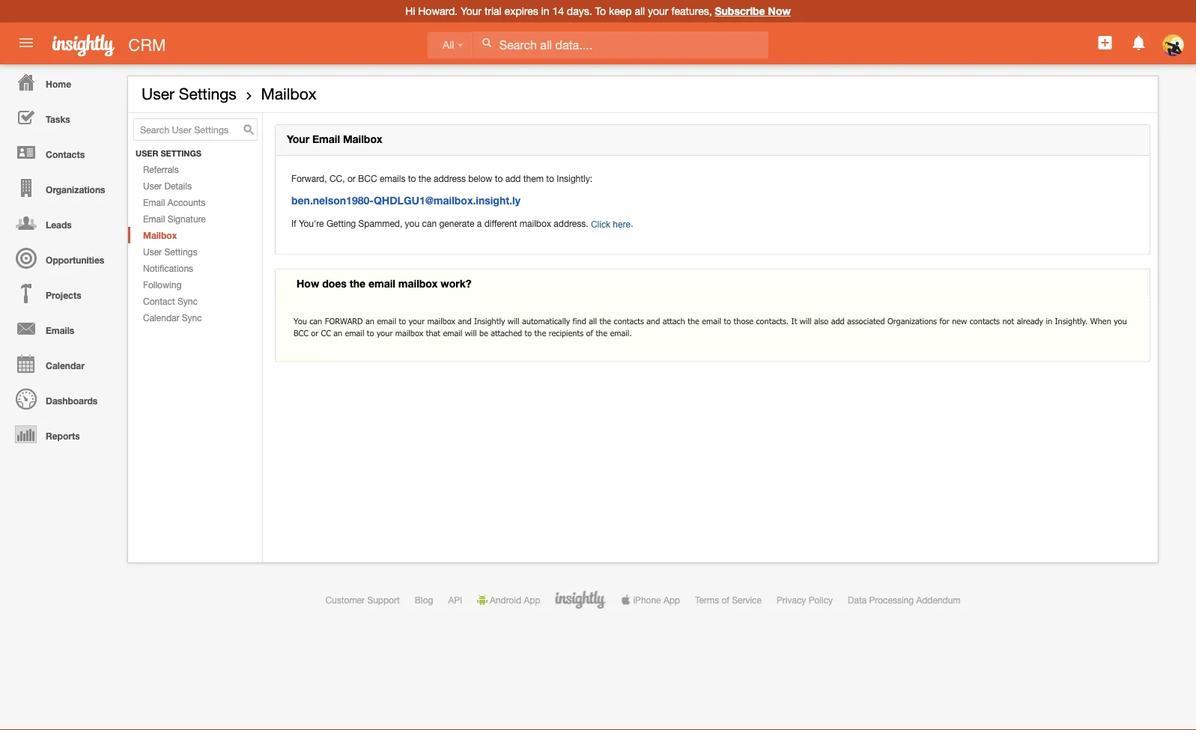 Task type: vqa. For each thing, say whether or not it's contained in the screenshot.
"Qhdlgu1@Mailbox.Insight.Ly"
yes



Task type: locate. For each thing, give the bounding box(es) containing it.
the
[[419, 173, 431, 184], [350, 277, 366, 290], [600, 316, 612, 326], [688, 316, 700, 326], [535, 328, 546, 338], [596, 328, 608, 338]]

1 app from the left
[[524, 595, 541, 606]]

or inside you can forward an email to your mailbox and insightly will automatically find all the contacts and attach the email to those contacts. it will also add associated organizations for new contacts not already in insightly. when you bcc or cc an email to your mailbox that email will be attached to the recipients of the email.
[[311, 328, 319, 338]]

1 horizontal spatial add
[[832, 316, 845, 326]]

your left trial
[[461, 5, 482, 17]]

1 horizontal spatial you
[[1115, 316, 1128, 326]]

1 vertical spatial can
[[310, 316, 322, 326]]

0 horizontal spatial add
[[506, 173, 521, 184]]

mailbox up your email mailbox
[[261, 85, 317, 103]]

1 vertical spatial user
[[143, 181, 162, 191]]

0 horizontal spatial in
[[542, 5, 550, 17]]

mailbox left work?
[[399, 277, 438, 290]]

mailbox
[[261, 85, 317, 103], [343, 133, 383, 145], [143, 230, 177, 241]]

contact
[[143, 296, 175, 307]]

0 vertical spatial your
[[461, 5, 482, 17]]

iphone app link
[[621, 595, 680, 606]]

if
[[292, 218, 297, 229]]

getting
[[327, 218, 356, 229]]

mailbox down signature
[[143, 230, 177, 241]]

app right android
[[524, 595, 541, 606]]

2 vertical spatial your
[[377, 328, 393, 338]]

settings inside user settings referrals user details email accounts email signature mailbox user settings notifications following contact sync calendar sync
[[164, 247, 197, 257]]

notifications image
[[1131, 34, 1149, 52]]

organizations link
[[4, 170, 120, 205]]

0 horizontal spatial an
[[334, 328, 343, 338]]

notifications
[[143, 263, 193, 274]]

0 horizontal spatial or
[[311, 328, 319, 338]]

referrals link
[[128, 161, 262, 178]]

2 app from the left
[[664, 595, 680, 606]]

organizations left for
[[888, 316, 938, 326]]

1 horizontal spatial mailbox
[[261, 85, 317, 103]]

1 horizontal spatial your
[[409, 316, 425, 326]]

can right you
[[310, 316, 322, 326]]

opportunities link
[[4, 241, 120, 276]]

settings
[[179, 85, 237, 103], [164, 247, 197, 257]]

0 vertical spatial settings
[[179, 85, 237, 103]]

settings up search user settings text box
[[179, 85, 237, 103]]

emails
[[46, 325, 74, 336]]

0 horizontal spatial all
[[589, 316, 597, 326]]

user settings referrals user details email accounts email signature mailbox user settings notifications following contact sync calendar sync
[[136, 149, 206, 323]]

user settings
[[142, 85, 237, 103]]

1 horizontal spatial contacts
[[970, 316, 1000, 326]]

of down find
[[586, 328, 594, 338]]

leads link
[[4, 205, 120, 241]]

in inside you can forward an email to your mailbox and insightly will automatically find all the contacts and attach the email to those contacts. it will also add associated organizations for new contacts not already in insightly. when you bcc or cc an email to your mailbox that email will be attached to the recipients of the email.
[[1047, 316, 1053, 326]]

1 vertical spatial you
[[1115, 316, 1128, 326]]

organizations up leads 'link'
[[46, 184, 105, 195]]

0 vertical spatial an
[[366, 316, 375, 326]]

blog link
[[415, 595, 433, 606]]

app right iphone at the bottom right of the page
[[664, 595, 680, 606]]

user up "notifications"
[[143, 247, 162, 257]]

to
[[408, 173, 416, 184], [495, 173, 503, 184], [547, 173, 555, 184], [399, 316, 406, 326], [724, 316, 732, 326], [367, 328, 374, 338], [525, 328, 532, 338]]

service
[[732, 595, 762, 606]]

contacts link
[[4, 135, 120, 170]]

14
[[553, 5, 564, 17]]

data
[[848, 595, 867, 606]]

email
[[312, 133, 340, 145], [143, 197, 165, 208], [143, 214, 165, 224]]

mailbox link up your email mailbox
[[261, 85, 317, 103]]

0 horizontal spatial mailbox
[[143, 230, 177, 241]]

or
[[348, 173, 356, 184], [311, 328, 319, 338]]

1 horizontal spatial will
[[508, 316, 520, 326]]

user down referrals
[[143, 181, 162, 191]]

1 vertical spatial email
[[143, 197, 165, 208]]

in left 14
[[542, 5, 550, 17]]

1 horizontal spatial and
[[647, 316, 660, 326]]

does
[[322, 277, 347, 290]]

be
[[480, 328, 488, 338]]

1 horizontal spatial app
[[664, 595, 680, 606]]

calendar
[[143, 313, 179, 323], [46, 360, 85, 371]]

1 horizontal spatial bcc
[[358, 173, 377, 184]]

forward, cc, or bcc emails to the address below to add them to insightly:
[[292, 173, 593, 184]]

bcc down you
[[294, 328, 309, 338]]

sync
[[178, 296, 198, 307], [182, 313, 202, 323]]

contacts
[[614, 316, 644, 326], [970, 316, 1000, 326]]

your left features,
[[648, 5, 669, 17]]

ben.nelson1980-
[[292, 195, 374, 207]]

all
[[635, 5, 645, 17], [589, 316, 597, 326]]

2 horizontal spatial your
[[648, 5, 669, 17]]

organizations inside you can forward an email to your mailbox and insightly will automatically find all the contacts and attach the email to those contacts. it will also add associated organizations for new contacts not already in insightly. when you bcc or cc an email to your mailbox that email will be attached to the recipients of the email.
[[888, 316, 938, 326]]

0 horizontal spatial organizations
[[46, 184, 105, 195]]

emails link
[[4, 311, 120, 346]]

different
[[485, 218, 517, 229]]

1 horizontal spatial of
[[722, 595, 730, 606]]

settings up "notifications"
[[164, 247, 197, 257]]

0 vertical spatial your
[[648, 5, 669, 17]]

and
[[458, 316, 472, 326], [647, 316, 660, 326]]

0 horizontal spatial calendar
[[46, 360, 85, 371]]

an right forward on the top left of page
[[366, 316, 375, 326]]

0 horizontal spatial your
[[377, 328, 393, 338]]

all right keep
[[635, 5, 645, 17]]

0 horizontal spatial and
[[458, 316, 472, 326]]

your left that
[[377, 328, 393, 338]]

1 vertical spatial or
[[311, 328, 319, 338]]

or left cc
[[311, 328, 319, 338]]

mailbox
[[520, 218, 552, 229], [399, 277, 438, 290], [428, 316, 456, 326], [396, 328, 424, 338]]

mailbox right different
[[520, 218, 552, 229]]

attach
[[663, 316, 686, 326]]

mailbox link down signature
[[128, 227, 262, 244]]

privacy policy link
[[777, 595, 833, 606]]

all
[[443, 39, 455, 51]]

1 vertical spatial all
[[589, 316, 597, 326]]

1 horizontal spatial organizations
[[888, 316, 938, 326]]

mailbox link
[[261, 85, 317, 103], [128, 227, 262, 244]]

user settings link up search user settings text box
[[142, 85, 237, 103]]

your
[[648, 5, 669, 17], [409, 316, 425, 326], [377, 328, 393, 338]]

0 vertical spatial organizations
[[46, 184, 105, 195]]

1 horizontal spatial in
[[1047, 316, 1053, 326]]

details
[[164, 181, 192, 191]]

email left 'those'
[[702, 316, 722, 326]]

0 vertical spatial or
[[348, 173, 356, 184]]

calendar down contact
[[143, 313, 179, 323]]

email up cc, in the left of the page
[[312, 133, 340, 145]]

will left be
[[465, 328, 477, 338]]

0 horizontal spatial your
[[287, 133, 310, 145]]

to down automatically at top left
[[525, 328, 532, 338]]

user settings link up "notifications"
[[128, 244, 262, 260]]

forward
[[325, 316, 363, 326]]

reports
[[46, 431, 80, 441]]

accounts
[[168, 197, 206, 208]]

1 vertical spatial your
[[287, 133, 310, 145]]

of
[[586, 328, 594, 338], [722, 595, 730, 606]]

all right find
[[589, 316, 597, 326]]

0 horizontal spatial contacts
[[614, 316, 644, 326]]

add left them
[[506, 173, 521, 184]]

or right cc, in the left of the page
[[348, 173, 356, 184]]

api link
[[448, 595, 462, 606]]

0 horizontal spatial can
[[310, 316, 322, 326]]

to right cc
[[367, 328, 374, 338]]

2 horizontal spatial mailbox
[[343, 133, 383, 145]]

1 horizontal spatial all
[[635, 5, 645, 17]]

0 horizontal spatial bcc
[[294, 328, 309, 338]]

2 horizontal spatial will
[[800, 316, 812, 326]]

your down how does the email mailbox work?
[[409, 316, 425, 326]]

you inside you can forward an email to your mailbox and insightly will automatically find all the contacts and attach the email to those contacts. it will also add associated organizations for new contacts not already in insightly. when you bcc or cc an email to your mailbox that email will be attached to the recipients of the email.
[[1115, 316, 1128, 326]]

1 horizontal spatial can
[[422, 218, 437, 229]]

processing
[[870, 595, 914, 606]]

and left insightly at the left of page
[[458, 316, 472, 326]]

customer support link
[[326, 595, 400, 606]]

will up attached
[[508, 316, 520, 326]]

1 vertical spatial in
[[1047, 316, 1053, 326]]

navigation containing home
[[0, 64, 120, 452]]

1 horizontal spatial calendar
[[143, 313, 179, 323]]

1 vertical spatial settings
[[164, 247, 197, 257]]

settings
[[161, 149, 202, 159]]

1 vertical spatial calendar
[[46, 360, 85, 371]]

email down details
[[143, 197, 165, 208]]

add
[[506, 173, 521, 184], [832, 316, 845, 326]]

work?
[[441, 277, 472, 290]]

user down crm
[[142, 85, 175, 103]]

app
[[524, 595, 541, 606], [664, 595, 680, 606]]

0 horizontal spatial you
[[405, 218, 420, 229]]

0 vertical spatial calendar
[[143, 313, 179, 323]]

sync up calendar sync link
[[178, 296, 198, 307]]

Search all data.... text field
[[473, 31, 769, 58]]

an
[[366, 316, 375, 326], [334, 328, 343, 338]]

2 vertical spatial user
[[143, 247, 162, 257]]

email signature link
[[128, 211, 262, 227]]

can inside you can forward an email to your mailbox and insightly will automatically find all the contacts and attach the email to those contacts. it will also add associated organizations for new contacts not already in insightly. when you bcc or cc an email to your mailbox that email will be attached to the recipients of the email.
[[310, 316, 322, 326]]

1 vertical spatial add
[[832, 316, 845, 326]]

2 and from the left
[[647, 316, 660, 326]]

0 vertical spatial mailbox link
[[261, 85, 317, 103]]

spammed,
[[359, 218, 403, 229]]

mailbox up cc, in the left of the page
[[343, 133, 383, 145]]

of right terms
[[722, 595, 730, 606]]

the down automatically at top left
[[535, 328, 546, 338]]

you
[[405, 218, 420, 229], [1115, 316, 1128, 326]]

an right cc
[[334, 328, 343, 338]]

generate
[[439, 218, 475, 229]]

bcc left emails
[[358, 173, 377, 184]]

1 vertical spatial organizations
[[888, 316, 938, 326]]

0 horizontal spatial of
[[586, 328, 594, 338]]

2 vertical spatial mailbox
[[143, 230, 177, 241]]

0 vertical spatial can
[[422, 218, 437, 229]]

contacts up the email.
[[614, 316, 644, 326]]

1 vertical spatial of
[[722, 595, 730, 606]]

contacts left not
[[970, 316, 1000, 326]]

following
[[143, 280, 182, 290]]

0 vertical spatial you
[[405, 218, 420, 229]]

you down ben.nelson1980-qhdlgu1@mailbox.insight.ly
[[405, 218, 420, 229]]

0 vertical spatial all
[[635, 5, 645, 17]]

0 vertical spatial mailbox
[[261, 85, 317, 103]]

navigation
[[0, 64, 120, 452]]

leads
[[46, 220, 72, 230]]

1 vertical spatial sync
[[182, 313, 202, 323]]

organizations
[[46, 184, 105, 195], [888, 316, 938, 326]]

sync down contact sync link
[[182, 313, 202, 323]]

1 vertical spatial bcc
[[294, 328, 309, 338]]

1 vertical spatial an
[[334, 328, 343, 338]]

not
[[1003, 316, 1015, 326]]

add inside you can forward an email to your mailbox and insightly will automatically find all the contacts and attach the email to those contacts. it will also add associated organizations for new contacts not already in insightly. when you bcc or cc an email to your mailbox that email will be attached to the recipients of the email.
[[832, 316, 845, 326]]

will right it
[[800, 316, 812, 326]]

calendar sync link
[[128, 310, 262, 326]]

iphone
[[634, 595, 661, 606]]

add right also
[[832, 316, 845, 326]]

0 horizontal spatial app
[[524, 595, 541, 606]]

the up the email.
[[600, 316, 612, 326]]

those
[[734, 316, 754, 326]]

mailbox inside if you're getting spammed, you can generate a different mailbox address. click here .
[[520, 218, 552, 229]]

can left generate
[[422, 218, 437, 229]]

0 vertical spatial of
[[586, 328, 594, 338]]

0 vertical spatial add
[[506, 173, 521, 184]]

and left "attach"
[[647, 316, 660, 326]]

you right when
[[1115, 316, 1128, 326]]

email left signature
[[143, 214, 165, 224]]

data processing addendum
[[848, 595, 961, 606]]

email down forward on the top left of page
[[345, 328, 365, 338]]

calendar up the dashboards link
[[46, 360, 85, 371]]

privacy policy
[[777, 595, 833, 606]]

your up forward,
[[287, 133, 310, 145]]

recipients
[[549, 328, 584, 338]]

in right already
[[1047, 316, 1053, 326]]

you can forward an email to your mailbox and insightly will automatically find all the contacts and attach the email to those contacts. it will also add associated organizations for new contacts not already in insightly. when you bcc or cc an email to your mailbox that email will be attached to the recipients of the email.
[[294, 316, 1128, 338]]



Task type: describe. For each thing, give the bounding box(es) containing it.
click
[[591, 219, 611, 229]]

data processing addendum link
[[848, 595, 961, 606]]

to left 'those'
[[724, 316, 732, 326]]

you
[[294, 316, 307, 326]]

1 and from the left
[[458, 316, 472, 326]]

dashboards
[[46, 396, 98, 406]]

iphone app
[[634, 595, 680, 606]]

1 horizontal spatial or
[[348, 173, 356, 184]]

user
[[136, 149, 158, 159]]

notifications link
[[128, 260, 262, 277]]

the right "attach"
[[688, 316, 700, 326]]

contacts
[[46, 149, 85, 160]]

1 vertical spatial mailbox link
[[128, 227, 262, 244]]

you inside if you're getting spammed, you can generate a different mailbox address. click here .
[[405, 218, 420, 229]]

privacy
[[777, 595, 807, 606]]

crm
[[128, 35, 166, 54]]

to down how does the email mailbox work?
[[399, 316, 406, 326]]

cc,
[[330, 173, 345, 184]]

1 horizontal spatial an
[[366, 316, 375, 326]]

2 contacts from the left
[[970, 316, 1000, 326]]

below
[[469, 173, 493, 184]]

ben.nelson1980-qhdlgu1@mailbox.insight.ly link
[[292, 195, 521, 207]]

tasks
[[46, 114, 70, 124]]

email down how does the email mailbox work?
[[377, 316, 397, 326]]

you're
[[299, 218, 324, 229]]

attached
[[491, 328, 522, 338]]

terms of service
[[695, 595, 762, 606]]

0 vertical spatial email
[[312, 133, 340, 145]]

insightly
[[474, 316, 505, 326]]

subscribe
[[715, 5, 766, 17]]

0 vertical spatial user settings link
[[142, 85, 237, 103]]

home link
[[4, 64, 120, 100]]

insightly:
[[557, 173, 593, 184]]

app for android app
[[524, 595, 541, 606]]

trial
[[485, 5, 502, 17]]

2 vertical spatial email
[[143, 214, 165, 224]]

android app link
[[477, 595, 541, 606]]

referrals
[[143, 164, 179, 175]]

all inside you can forward an email to your mailbox and insightly will automatically find all the contacts and attach the email to those contacts. it will also add associated organizations for new contacts not already in insightly. when you bcc or cc an email to your mailbox that email will be attached to the recipients of the email.
[[589, 316, 597, 326]]

forward,
[[292, 173, 327, 184]]

app for iphone app
[[664, 595, 680, 606]]

new
[[953, 316, 968, 326]]

for
[[940, 316, 950, 326]]

mailbox up that
[[428, 316, 456, 326]]

when
[[1091, 316, 1112, 326]]

api
[[448, 595, 462, 606]]

hi howard. your trial expires in 14 days. to keep all your features, subscribe now
[[406, 5, 791, 17]]

bcc inside you can forward an email to your mailbox and insightly will automatically find all the contacts and attach the email to those contacts. it will also add associated organizations for new contacts not already in insightly. when you bcc or cc an email to your mailbox that email will be attached to the recipients of the email.
[[294, 328, 309, 338]]

email right that
[[443, 328, 463, 338]]

0 vertical spatial user
[[142, 85, 175, 103]]

signature
[[168, 214, 206, 224]]

organizations inside 'navigation'
[[46, 184, 105, 195]]

of inside you can forward an email to your mailbox and insightly will automatically find all the contacts and attach the email to those contacts. it will also add associated organizations for new contacts not already in insightly. when you bcc or cc an email to your mailbox that email will be attached to the recipients of the email.
[[586, 328, 594, 338]]

1 vertical spatial user settings link
[[128, 244, 262, 260]]

also
[[815, 316, 829, 326]]

days.
[[567, 5, 592, 17]]

1 horizontal spatial your
[[461, 5, 482, 17]]

features,
[[672, 5, 712, 17]]

all link
[[428, 32, 473, 59]]

the left address
[[419, 173, 431, 184]]

expires
[[505, 5, 539, 17]]

ben.nelson1980-qhdlgu1@mailbox.insight.ly
[[292, 195, 521, 207]]

how does the email mailbox work?
[[297, 277, 472, 290]]

contacts.
[[757, 316, 789, 326]]

1 vertical spatial mailbox
[[343, 133, 383, 145]]

calendar inside 'navigation'
[[46, 360, 85, 371]]

the right does
[[350, 277, 366, 290]]

cc
[[321, 328, 331, 338]]

android
[[490, 595, 522, 606]]

1 vertical spatial your
[[409, 316, 425, 326]]

white image
[[482, 37, 492, 48]]

them
[[524, 173, 544, 184]]

can inside if you're getting spammed, you can generate a different mailbox address. click here .
[[422, 218, 437, 229]]

to
[[595, 5, 606, 17]]

mailbox left that
[[396, 328, 424, 338]]

support
[[368, 595, 400, 606]]

0 horizontal spatial will
[[465, 328, 477, 338]]

0 vertical spatial sync
[[178, 296, 198, 307]]

mailbox inside user settings referrals user details email accounts email signature mailbox user settings notifications following contact sync calendar sync
[[143, 230, 177, 241]]

contact sync link
[[128, 293, 262, 310]]

email right does
[[369, 277, 396, 290]]

calendar inside user settings referrals user details email accounts email signature mailbox user settings notifications following contact sync calendar sync
[[143, 313, 179, 323]]

email accounts link
[[128, 194, 262, 211]]

1 contacts from the left
[[614, 316, 644, 326]]

to right below
[[495, 173, 503, 184]]

user details link
[[128, 178, 262, 194]]

following link
[[128, 277, 262, 293]]

click here button
[[591, 217, 631, 232]]

0 vertical spatial bcc
[[358, 173, 377, 184]]

if you're getting spammed, you can generate a different mailbox address. click here .
[[292, 218, 634, 229]]

to right emails
[[408, 173, 416, 184]]

address
[[434, 173, 466, 184]]

to right them
[[547, 173, 555, 184]]

Search User Settings text field
[[133, 118, 258, 141]]

subscribe now link
[[715, 5, 791, 17]]

calendar link
[[4, 346, 120, 381]]

addendum
[[917, 595, 961, 606]]

already
[[1017, 316, 1044, 326]]

blog
[[415, 595, 433, 606]]

insightly.
[[1056, 316, 1088, 326]]

keep
[[609, 5, 632, 17]]

here
[[613, 219, 631, 229]]

qhdlgu1@mailbox.insight.ly
[[374, 195, 521, 207]]

the left the email.
[[596, 328, 608, 338]]

automatically
[[522, 316, 570, 326]]

0 vertical spatial in
[[542, 5, 550, 17]]

customer support
[[326, 595, 400, 606]]

associated
[[848, 316, 885, 326]]

tasks link
[[4, 100, 120, 135]]

email.
[[610, 328, 632, 338]]

a
[[477, 218, 482, 229]]

.
[[631, 218, 634, 229]]

customer
[[326, 595, 365, 606]]



